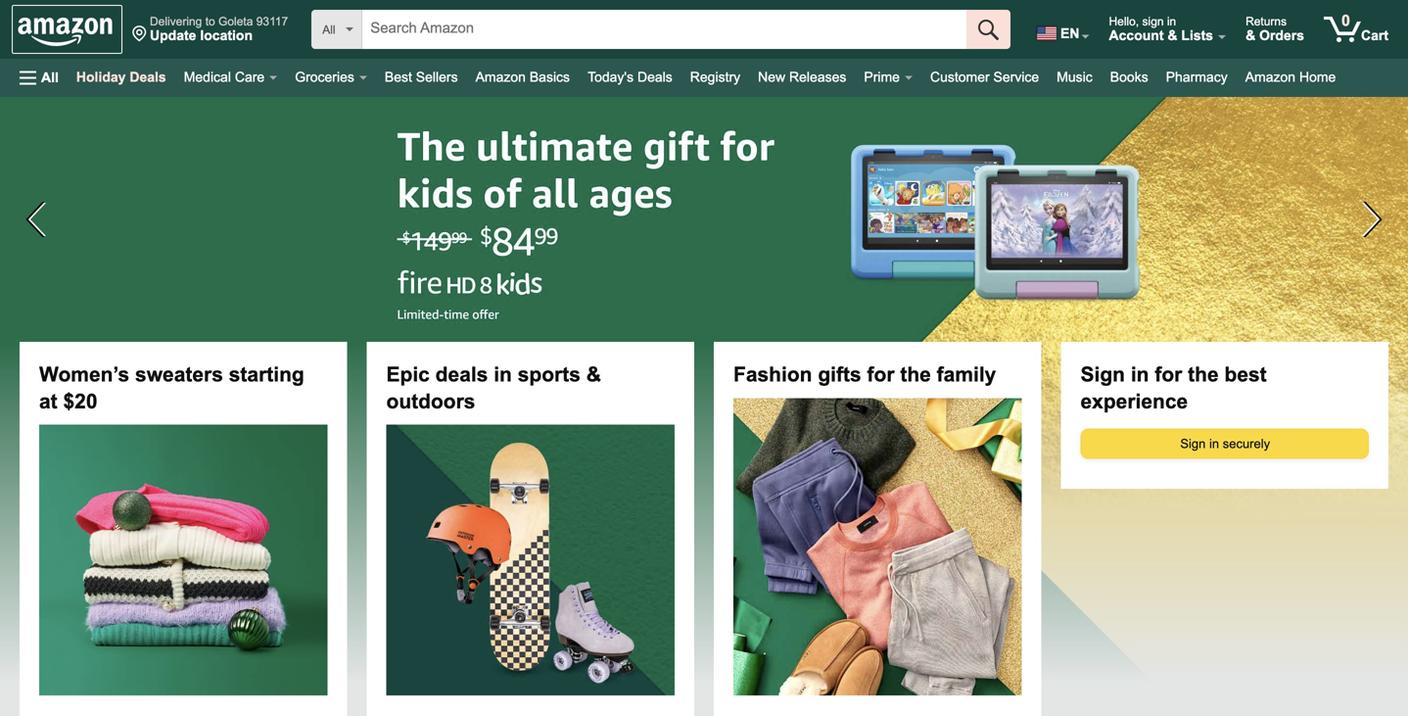Task type: describe. For each thing, give the bounding box(es) containing it.
& for returns
[[1246, 28, 1256, 43]]

outdoors
[[386, 390, 476, 413]]

today's
[[588, 70, 634, 85]]

groceries link
[[286, 64, 376, 91]]

sweaters
[[135, 363, 223, 386]]

fashion gifts for the family
[[734, 363, 997, 386]]

music link
[[1048, 64, 1102, 91]]

amazon home
[[1246, 70, 1336, 85]]

women's sweaters starting at $20 image
[[15, 425, 352, 695]]

all button
[[11, 59, 67, 97]]

for for in
[[1155, 363, 1183, 386]]

pharmacy
[[1166, 70, 1228, 85]]

medical
[[184, 70, 231, 85]]

hello,
[[1109, 15, 1139, 28]]

new releases link
[[749, 64, 855, 91]]

in inside epic deals in sports & outdoors
[[494, 363, 512, 386]]

customer
[[930, 70, 990, 85]]

service
[[994, 70, 1039, 85]]

All search field
[[312, 10, 1011, 51]]

sign in securely
[[1181, 436, 1271, 451]]

to
[[205, 15, 215, 28]]

epic deals in sports & outdoors
[[386, 363, 601, 413]]

goleta
[[218, 15, 253, 28]]

in left "securely"
[[1210, 436, 1220, 451]]

best
[[1225, 363, 1267, 386]]

registry
[[690, 70, 741, 85]]

best sellers link
[[376, 64, 467, 91]]

care
[[235, 70, 265, 85]]

best
[[385, 70, 412, 85]]

Search Amazon text field
[[363, 11, 967, 48]]

amazon home link
[[1237, 64, 1345, 91]]

family
[[937, 363, 997, 386]]

en link
[[1026, 5, 1099, 54]]

orders
[[1260, 28, 1305, 43]]

sign for sign in securely
[[1181, 436, 1206, 451]]

sign in securely link
[[1082, 430, 1368, 458]]

new
[[758, 70, 786, 85]]

epic
[[386, 363, 430, 386]]

in inside sign in for the best experience
[[1131, 363, 1149, 386]]

all inside button
[[41, 70, 59, 85]]

en
[[1061, 26, 1080, 41]]

returns
[[1246, 15, 1287, 28]]

amazon for amazon basics
[[476, 70, 526, 85]]

sign
[[1143, 15, 1164, 28]]

the for best
[[1188, 363, 1219, 386]]

releases
[[789, 70, 847, 85]]

securely
[[1223, 436, 1271, 451]]

$20
[[63, 390, 98, 413]]

& for account
[[1168, 28, 1178, 43]]



Task type: locate. For each thing, give the bounding box(es) containing it.
1 for from the left
[[867, 363, 895, 386]]

deals
[[130, 70, 166, 85], [638, 70, 673, 85]]

deals for today's deals
[[638, 70, 673, 85]]

& right sports
[[586, 363, 601, 386]]

all down the "amazon" image
[[41, 70, 59, 85]]

1 vertical spatial all
[[41, 70, 59, 85]]

2 for from the left
[[1155, 363, 1183, 386]]

music
[[1057, 70, 1093, 85]]

all up groceries
[[322, 23, 336, 36]]

& inside the returns & orders
[[1246, 28, 1256, 43]]

for up experience
[[1155, 363, 1183, 386]]

in
[[1167, 15, 1177, 28], [494, 363, 512, 386], [1131, 363, 1149, 386], [1210, 436, 1220, 451]]

sign
[[1081, 363, 1125, 386], [1181, 436, 1206, 451]]

sign for sign in for the best experience
[[1081, 363, 1125, 386]]

0 horizontal spatial the
[[900, 363, 931, 386]]

best sellers
[[385, 70, 458, 85]]

holiday deals
[[76, 70, 166, 85]]

for for gifts
[[867, 363, 895, 386]]

sports
[[518, 363, 581, 386]]

new releases
[[758, 70, 847, 85]]

today's deals
[[588, 70, 673, 85]]

deals right holiday
[[130, 70, 166, 85]]

0 horizontal spatial for
[[867, 363, 895, 386]]

amazon down orders
[[1246, 70, 1296, 85]]

0 horizontal spatial &
[[586, 363, 601, 386]]

& right sign
[[1168, 28, 1178, 43]]

deals inside 'link'
[[638, 70, 673, 85]]

93117
[[256, 15, 288, 28]]

in up experience
[[1131, 363, 1149, 386]]

books
[[1111, 70, 1149, 85]]

medical care
[[184, 70, 265, 85]]

deals
[[436, 363, 488, 386]]

0
[[1342, 12, 1351, 29]]

0 vertical spatial all
[[322, 23, 336, 36]]

delivering to goleta 93117 update location
[[150, 15, 288, 43]]

2 amazon from the left
[[1246, 70, 1296, 85]]

prime link
[[855, 64, 922, 91]]

for inside sign in for the best experience
[[1155, 363, 1183, 386]]

0 horizontal spatial all
[[41, 70, 59, 85]]

returns & orders
[[1246, 15, 1305, 43]]

at
[[39, 390, 57, 413]]

location
[[200, 28, 253, 43]]

delivering
[[150, 15, 202, 28]]

in right deals
[[494, 363, 512, 386]]

holiday
[[76, 70, 126, 85]]

the
[[900, 363, 931, 386], [1188, 363, 1219, 386]]

update
[[150, 28, 196, 43]]

1 horizontal spatial sign
[[1181, 436, 1206, 451]]

amazon for amazon home
[[1246, 70, 1296, 85]]

None submit
[[967, 10, 1011, 49]]

groceries
[[295, 70, 354, 85]]

account
[[1109, 28, 1164, 43]]

the left best
[[1188, 363, 1219, 386]]

none submit inside all search box
[[967, 10, 1011, 49]]

account & lists
[[1109, 28, 1214, 43]]

the for family
[[900, 363, 931, 386]]

deals right today's
[[638, 70, 673, 85]]

the left family
[[900, 363, 931, 386]]

basics
[[530, 70, 570, 85]]

& left orders
[[1246, 28, 1256, 43]]

medical care link
[[175, 64, 286, 91]]

lists
[[1182, 28, 1214, 43]]

2 the from the left
[[1188, 363, 1219, 386]]

&
[[1168, 28, 1178, 43], [1246, 28, 1256, 43], [586, 363, 601, 386]]

home
[[1300, 70, 1336, 85]]

for right gifts
[[867, 363, 895, 386]]

1 horizontal spatial for
[[1155, 363, 1183, 386]]

hello, sign in
[[1109, 15, 1177, 28]]

1 the from the left
[[900, 363, 931, 386]]

today's deals link
[[579, 64, 682, 91]]

registry link
[[682, 64, 749, 91]]

sellers
[[416, 70, 458, 85]]

sign in for the best experience
[[1081, 363, 1267, 413]]

pharmacy link
[[1157, 64, 1237, 91]]

experience
[[1081, 390, 1188, 413]]

customer service link
[[922, 64, 1048, 91]]

holiday deals link
[[67, 64, 175, 91]]

amazon basics link
[[467, 64, 579, 91]]

customer service
[[930, 70, 1039, 85]]

1 horizontal spatial &
[[1168, 28, 1178, 43]]

gifts for skaters & skateboarders image
[[362, 425, 699, 695]]

fashion
[[734, 363, 813, 386]]

& inside epic deals in sports & outdoors
[[586, 363, 601, 386]]

gifts
[[818, 363, 862, 386]]

starting
[[229, 363, 304, 386]]

1 horizontal spatial all
[[322, 23, 336, 36]]

main content containing women's sweaters starting at $20
[[0, 97, 1409, 716]]

all
[[322, 23, 336, 36], [41, 70, 59, 85]]

1 amazon from the left
[[476, 70, 526, 85]]

2 deals from the left
[[638, 70, 673, 85]]

0 horizontal spatial sign
[[1081, 363, 1125, 386]]

all inside search box
[[322, 23, 336, 36]]

sign left "securely"
[[1181, 436, 1206, 451]]

main content
[[0, 97, 1409, 716]]

for
[[867, 363, 895, 386], [1155, 363, 1183, 386]]

deals for holiday deals
[[130, 70, 166, 85]]

amazon inside amazon home link
[[1246, 70, 1296, 85]]

1 horizontal spatial the
[[1188, 363, 1219, 386]]

1 horizontal spatial amazon
[[1246, 70, 1296, 85]]

sign up experience
[[1081, 363, 1125, 386]]

women's sweaters starting at $20
[[39, 363, 304, 413]]

1 deals from the left
[[130, 70, 166, 85]]

amazon basics
[[476, 70, 570, 85]]

sign inside sign in for the best experience
[[1081, 363, 1125, 386]]

prime
[[864, 70, 900, 85]]

2 horizontal spatial &
[[1246, 28, 1256, 43]]

books link
[[1102, 64, 1157, 91]]

1 horizontal spatial deals
[[638, 70, 673, 85]]

navigation navigation
[[0, 0, 1409, 97]]

cart
[[1361, 28, 1389, 43]]

0 horizontal spatial amazon
[[476, 70, 526, 85]]

in right sign
[[1167, 15, 1177, 28]]

amazon
[[476, 70, 526, 85], [1246, 70, 1296, 85]]

fashion gifts for the family image
[[692, 398, 1063, 695]]

0 horizontal spatial deals
[[130, 70, 166, 85]]

in inside 'navigation' navigation
[[1167, 15, 1177, 28]]

women's
[[39, 363, 129, 386]]

amazon left basics
[[476, 70, 526, 85]]

amazon inside amazon basics link
[[476, 70, 526, 85]]

1 vertical spatial sign
[[1181, 436, 1206, 451]]

amazon image
[[18, 18, 113, 47]]

the inside sign in for the best experience
[[1188, 363, 1219, 386]]

0 vertical spatial sign
[[1081, 363, 1125, 386]]



Task type: vqa. For each thing, say whether or not it's contained in the screenshot.
AMAZON BASICS
yes



